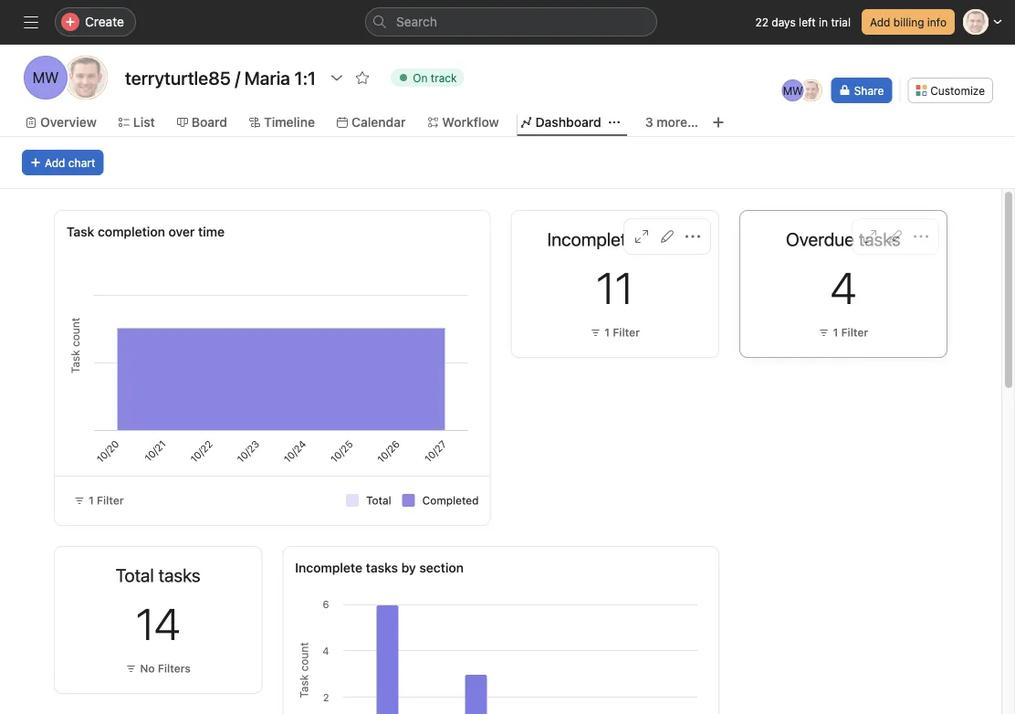 Task type: describe. For each thing, give the bounding box(es) containing it.
customize button
[[908, 78, 993, 103]]

completion
[[98, 224, 165, 239]]

view chart image for 14
[[177, 565, 192, 580]]

incomplete tasks
[[547, 228, 683, 250]]

4
[[830, 262, 857, 313]]

overview
[[40, 115, 97, 130]]

1 for 4
[[833, 326, 838, 339]]

on
[[413, 71, 428, 84]]

0 horizontal spatial mw
[[32, 69, 59, 86]]

info
[[928, 16, 947, 28]]

add billing info
[[870, 16, 947, 28]]

share button
[[832, 78, 892, 103]]

more…
[[657, 115, 699, 130]]

14
[[136, 598, 180, 649]]

view chart image for 11
[[634, 229, 649, 244]]

overdue tasks
[[786, 228, 901, 250]]

on track
[[413, 71, 457, 84]]

22
[[756, 16, 769, 28]]

add to starred image
[[355, 70, 370, 85]]

days
[[772, 16, 796, 28]]

edit chart image for 4
[[888, 229, 903, 244]]

task completion over time
[[67, 224, 225, 239]]

filter for 11
[[613, 326, 640, 339]]

add chart
[[45, 156, 95, 169]]

timeline link
[[249, 112, 315, 132]]

edit chart image for 11
[[660, 229, 675, 244]]

list link
[[119, 112, 155, 132]]

1 filter for 11
[[605, 326, 640, 339]]

left
[[799, 16, 816, 28]]

workflow
[[442, 115, 499, 130]]

chart
[[68, 156, 95, 169]]

4 button
[[830, 262, 857, 313]]

add chart button
[[22, 150, 103, 175]]

expand sidebar image
[[24, 15, 38, 29]]

0 horizontal spatial filter
[[97, 494, 124, 507]]

0 horizontal spatial 1
[[89, 494, 94, 507]]

by section
[[401, 560, 464, 575]]

1 filter button for 4
[[814, 323, 873, 341]]

no filters button
[[121, 659, 195, 678]]

customize
[[931, 84, 985, 97]]

show options image
[[330, 70, 344, 85]]

more actions image
[[914, 229, 929, 244]]

board
[[192, 115, 227, 130]]

workflow link
[[428, 112, 499, 132]]

calendar
[[351, 115, 406, 130]]

in
[[819, 16, 828, 28]]

on track button
[[383, 65, 473, 90]]

dashboard
[[536, 115, 601, 130]]

no filters
[[140, 662, 191, 675]]



Task type: locate. For each thing, give the bounding box(es) containing it.
0 horizontal spatial edit chart image
[[660, 229, 675, 244]]

1 edit chart image from the left
[[660, 229, 675, 244]]

1
[[605, 326, 610, 339], [833, 326, 838, 339], [89, 494, 94, 507]]

1 horizontal spatial filter
[[613, 326, 640, 339]]

0 horizontal spatial 1 filter
[[89, 494, 124, 507]]

create button
[[55, 7, 136, 37]]

1 filter down the 11
[[605, 326, 640, 339]]

1 horizontal spatial 1 filter
[[605, 326, 640, 339]]

1 vertical spatial view chart image
[[177, 565, 192, 580]]

11
[[596, 262, 634, 313]]

0 horizontal spatial tt
[[77, 69, 95, 86]]

total
[[366, 494, 391, 507]]

trial
[[831, 16, 851, 28]]

1 horizontal spatial edit chart image
[[888, 229, 903, 244]]

0 horizontal spatial add
[[45, 156, 65, 169]]

add billing info button
[[862, 9, 955, 35]]

add inside button
[[45, 156, 65, 169]]

share
[[854, 84, 884, 97]]

1 horizontal spatial mw
[[783, 84, 803, 97]]

1 horizontal spatial view chart image
[[634, 229, 649, 244]]

board link
[[177, 112, 227, 132]]

1 filter down the 4
[[833, 326, 869, 339]]

tt up the "overview"
[[77, 69, 95, 86]]

more actions image
[[686, 229, 700, 244]]

1 horizontal spatial 1 filter button
[[586, 323, 645, 341]]

track
[[431, 71, 457, 84]]

view chart image up 14 button
[[177, 565, 192, 580]]

edit chart image left more actions icon
[[660, 229, 675, 244]]

1 horizontal spatial tt
[[805, 84, 818, 97]]

22 days left in trial
[[756, 16, 851, 28]]

no
[[140, 662, 155, 675]]

1 horizontal spatial add
[[870, 16, 891, 28]]

1 filter button for 11
[[586, 323, 645, 341]]

2 horizontal spatial 1 filter
[[833, 326, 869, 339]]

2 edit chart image from the left
[[888, 229, 903, 244]]

tasks
[[366, 560, 398, 575]]

1 vertical spatial add
[[45, 156, 65, 169]]

1 for 11
[[605, 326, 610, 339]]

1 filter up total tasks
[[89, 494, 124, 507]]

incomplete tasks by section
[[295, 560, 464, 575]]

view chart image
[[634, 229, 649, 244], [177, 565, 192, 580]]

filter
[[613, 326, 640, 339], [841, 326, 869, 339], [97, 494, 124, 507]]

None text field
[[121, 61, 321, 94]]

11 button
[[596, 262, 634, 313]]

billing
[[894, 16, 924, 28]]

3
[[645, 115, 653, 130]]

timeline
[[264, 115, 315, 130]]

add left billing
[[870, 16, 891, 28]]

filter up total tasks
[[97, 494, 124, 507]]

task
[[67, 224, 94, 239]]

total tasks
[[116, 564, 201, 586]]

view chart image
[[863, 229, 877, 244]]

mw left share button
[[783, 84, 803, 97]]

add for add chart
[[45, 156, 65, 169]]

add inside button
[[870, 16, 891, 28]]

3 more…
[[645, 115, 699, 130]]

calendar link
[[337, 112, 406, 132]]

edit chart image right view chart image in the right top of the page
[[888, 229, 903, 244]]

completed
[[422, 494, 479, 507]]

14 button
[[136, 598, 180, 649]]

0 vertical spatial view chart image
[[634, 229, 649, 244]]

2 horizontal spatial 1
[[833, 326, 838, 339]]

1 filter for 4
[[833, 326, 869, 339]]

dashboard link
[[521, 112, 601, 132]]

search
[[396, 14, 437, 29]]

0 horizontal spatial 1 filter button
[[66, 488, 132, 513]]

0 horizontal spatial view chart image
[[177, 565, 192, 580]]

2 horizontal spatial filter
[[841, 326, 869, 339]]

overview link
[[26, 112, 97, 132]]

mw up overview link
[[32, 69, 59, 86]]

search list box
[[365, 7, 657, 37]]

tt
[[77, 69, 95, 86], [805, 84, 818, 97]]

create
[[85, 14, 124, 29]]

over time
[[169, 224, 225, 239]]

add tab image
[[711, 115, 726, 130]]

1 filter
[[605, 326, 640, 339], [833, 326, 869, 339], [89, 494, 124, 507]]

add
[[870, 16, 891, 28], [45, 156, 65, 169]]

filter down the 4
[[841, 326, 869, 339]]

3 more… button
[[645, 112, 699, 132]]

add left chart
[[45, 156, 65, 169]]

tt left share button
[[805, 84, 818, 97]]

add for add billing info
[[870, 16, 891, 28]]

filter for 4
[[841, 326, 869, 339]]

mw
[[32, 69, 59, 86], [783, 84, 803, 97]]

0 vertical spatial add
[[870, 16, 891, 28]]

view chart image left more actions icon
[[634, 229, 649, 244]]

2 horizontal spatial 1 filter button
[[814, 323, 873, 341]]

1 filter button
[[586, 323, 645, 341], [814, 323, 873, 341], [66, 488, 132, 513]]

incomplete
[[295, 560, 363, 575]]

list
[[133, 115, 155, 130]]

edit chart image
[[660, 229, 675, 244], [888, 229, 903, 244]]

filter down the 11
[[613, 326, 640, 339]]

tab actions image
[[609, 117, 620, 128]]

search button
[[365, 7, 657, 37]]

1 horizontal spatial 1
[[605, 326, 610, 339]]

filters
[[158, 662, 191, 675]]



Task type: vqa. For each thing, say whether or not it's contained in the screenshot.
COMPLETION
yes



